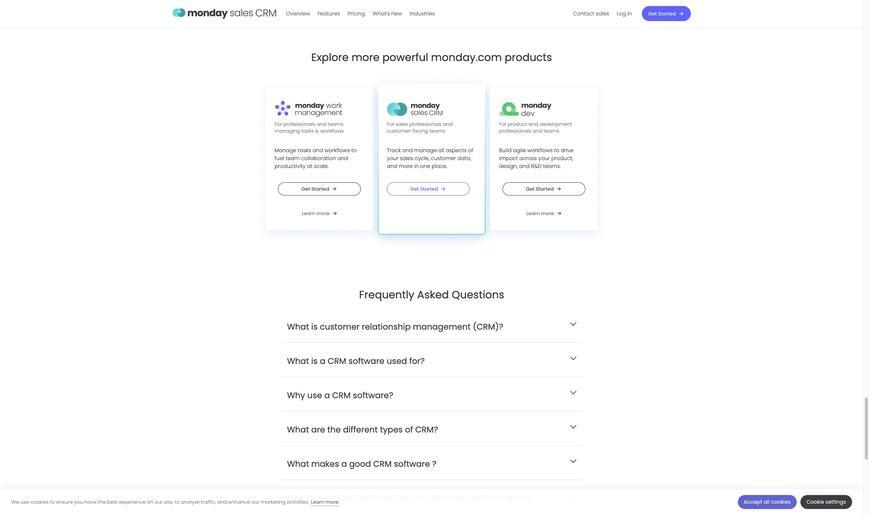 Task type: locate. For each thing, give the bounding box(es) containing it.
﻿what inside "dropdown button"
[[287, 458, 309, 470]]

teams for track and manage all aspects of your sales cycle, customer data, and more in one place.
[[430, 127, 446, 134]]

1 is from the top
[[312, 321, 318, 333]]

1 vertical spatial tasks
[[298, 147, 311, 154]]

all right accept on the right bottom of page
[[764, 499, 770, 506]]

what
[[287, 321, 309, 333]]

teams up product,
[[544, 127, 560, 134]]

in left the one
[[415, 162, 419, 170]]

1 horizontal spatial your
[[539, 154, 550, 162]]

learn more for r&d
[[527, 210, 555, 217]]

and
[[317, 120, 327, 128], [443, 120, 453, 128], [529, 120, 539, 128], [533, 127, 543, 134], [313, 147, 323, 154], [403, 147, 413, 154], [338, 154, 348, 162], [387, 162, 398, 170], [520, 162, 530, 170], [217, 499, 227, 506]]

sales
[[597, 10, 610, 17], [396, 120, 408, 128], [400, 154, 414, 162]]

0 horizontal spatial in
[[415, 162, 419, 170]]

get inside main element
[[649, 10, 658, 17]]

﻿what
[[287, 355, 309, 367], [287, 424, 309, 436], [287, 458, 309, 470]]

get down cycle,
[[411, 185, 419, 193]]

﻿what left makes
[[287, 458, 309, 470]]

sales down track
[[400, 154, 414, 162]]

cookies inside 'button'
[[772, 499, 791, 506]]

0 horizontal spatial your
[[387, 154, 399, 162]]

all left "aspects"
[[439, 147, 445, 154]]

your up r&d
[[539, 154, 550, 162]]

impact
[[500, 154, 518, 162]]

used
[[387, 355, 407, 367]]

all
[[439, 147, 445, 154], [764, 499, 770, 506]]

our
[[155, 499, 163, 506], [252, 499, 260, 506]]

2 is from the top
[[312, 355, 318, 367]]

use right ﻿why
[[308, 390, 322, 401]]

0 vertical spatial use
[[308, 390, 322, 401]]

for left product
[[500, 120, 507, 128]]

1 horizontal spatial cookies
[[772, 499, 791, 506]]

of right types
[[405, 424, 413, 436]]

the right 'are'
[[328, 424, 341, 436]]

1 vertical spatial ﻿what
[[287, 424, 309, 436]]

the
[[328, 424, 341, 436], [98, 499, 106, 506]]

facing
[[413, 127, 429, 134]]

cookies right we
[[30, 499, 49, 506]]

of
[[469, 147, 474, 154], [405, 424, 413, 436]]

more inside track and manage all aspects of your sales cycle, customer data, and more in one place.
[[399, 162, 413, 170]]

cookie settings
[[807, 499, 847, 506]]

2 vertical spatial sales
[[400, 154, 414, 162]]

learn more link for r&d
[[527, 209, 564, 218]]

get down at
[[302, 185, 310, 193]]

the left best
[[98, 499, 106, 506]]

3 for from the left
[[500, 120, 507, 128]]

sales right contact
[[597, 10, 610, 17]]

teams right facing
[[430, 127, 446, 134]]

activities.
[[287, 499, 309, 506]]

1 horizontal spatial software
[[394, 458, 430, 470]]

0 vertical spatial software
[[349, 355, 385, 367]]

﻿what down what
[[287, 355, 309, 367]]

1 vertical spatial all
[[764, 499, 770, 506]]

our right enhance
[[252, 499, 260, 506]]

2 vertical spatial a
[[342, 458, 347, 470]]

what is customer relationship management (crm)?
[[287, 321, 504, 333]]

workflows
[[320, 127, 344, 134], [325, 147, 350, 154], [528, 147, 553, 154]]

asked
[[418, 288, 449, 302]]

cookies right accept on the right bottom of page
[[772, 499, 791, 506]]

powerful
[[383, 50, 429, 65]]

marketing
[[261, 499, 286, 506]]

2 horizontal spatial teams
[[544, 127, 560, 134]]

1 horizontal spatial customer
[[431, 154, 456, 162]]

your down track
[[387, 154, 399, 162]]

monday dev logo image
[[500, 100, 552, 119]]

0 horizontal spatial teams
[[328, 120, 344, 128]]

of up "data," on the top
[[469, 147, 474, 154]]

management
[[413, 321, 471, 333]]

and inside dialog
[[217, 499, 227, 506]]

manage
[[415, 147, 437, 154]]

software left ?
[[394, 458, 430, 470]]

list
[[570, 0, 636, 27]]

0 vertical spatial the
[[328, 424, 341, 436]]

good
[[350, 458, 371, 470]]

teams inside for product and development professionals and teams
[[544, 127, 560, 134]]

1 horizontal spatial for
[[387, 120, 395, 128]]

professionals up agile at top right
[[500, 127, 532, 134]]

accept all cookies button
[[739, 495, 798, 509]]

1 horizontal spatial teams
[[430, 127, 446, 134]]

2 horizontal spatial for
[[500, 120, 507, 128]]

1 horizontal spatial our
[[252, 499, 260, 506]]

customer
[[431, 154, 456, 162], [320, 321, 360, 333]]

customer inside track and manage all aspects of your sales cycle, customer data, and more in one place.
[[431, 154, 456, 162]]

workflows up across
[[528, 147, 553, 154]]

teams inside for sales professionals and customer-facing teams
[[430, 127, 446, 134]]

in inside track and manage all aspects of your sales cycle, customer data, and more in one place.
[[415, 162, 419, 170]]

1 for from the left
[[275, 120, 282, 128]]

cookies for use
[[30, 499, 49, 506]]

and inside for sales professionals and customer-facing teams
[[443, 120, 453, 128]]

2 ﻿what from the top
[[287, 424, 309, 436]]

your
[[387, 154, 399, 162], [539, 154, 550, 162]]

﻿what is a crm software used for?
[[287, 355, 425, 367]]

we
[[11, 499, 19, 506]]

0 horizontal spatial professionals
[[284, 120, 316, 128]]

0 horizontal spatial learn more
[[302, 210, 330, 217]]

get started
[[649, 10, 677, 17], [302, 185, 330, 193], [411, 185, 439, 193], [526, 185, 554, 193]]

a for makes
[[342, 458, 347, 470]]

3 ﻿what from the top
[[287, 458, 309, 470]]

0 vertical spatial is
[[312, 321, 318, 333]]

product,
[[552, 154, 574, 162]]

1 ﻿what from the top
[[287, 355, 309, 367]]

tasks up team
[[298, 147, 311, 154]]

professionals inside for product and development professionals and teams
[[500, 127, 532, 134]]

get right log in link
[[649, 10, 658, 17]]

types
[[380, 424, 403, 436]]

1 vertical spatial is
[[312, 355, 318, 367]]

1 horizontal spatial learn more
[[527, 210, 555, 217]]

dialog
[[0, 489, 864, 515]]

build
[[500, 147, 512, 154]]

1 vertical spatial in
[[415, 162, 419, 170]]

get started button
[[643, 6, 692, 21], [278, 182, 361, 196], [387, 182, 470, 196], [503, 182, 586, 196]]

crm left software?
[[332, 390, 351, 401]]

to inside build agile workflows to drive impact across your product, design, and r&d teams.
[[555, 147, 560, 154]]

to
[[352, 147, 357, 154], [555, 147, 560, 154], [50, 499, 55, 506], [175, 499, 180, 506]]

﻿why use a crm software? button
[[281, 377, 583, 411]]

best
[[107, 499, 118, 506]]

1 your from the left
[[387, 154, 399, 162]]

0 horizontal spatial our
[[155, 499, 163, 506]]

crm
[[328, 355, 347, 367], [332, 390, 351, 401], [374, 458, 392, 470]]

﻿what for ﻿what makes a good crm software ?
[[287, 458, 309, 470]]

sales inside button
[[597, 10, 610, 17]]

and inside for professionals and teams managing tasks & workflows
[[317, 120, 327, 128]]

of inside 'dropdown button'
[[405, 424, 413, 436]]

fuel
[[275, 154, 284, 162]]

0 vertical spatial all
[[439, 147, 445, 154]]

0 vertical spatial crm
[[328, 355, 347, 367]]

crm?
[[416, 424, 439, 436]]

learn for and
[[527, 210, 540, 217]]

0 vertical spatial tasks
[[302, 127, 314, 134]]

2 learn more from the left
[[527, 210, 555, 217]]

&
[[316, 127, 319, 134]]

2 horizontal spatial professionals
[[500, 127, 532, 134]]

﻿why use a crm software?
[[287, 390, 394, 401]]

workflows inside build agile workflows to drive impact across your product, design, and r&d teams.
[[528, 147, 553, 154]]

the inside dialog
[[98, 499, 106, 506]]

﻿what inside dropdown button
[[287, 355, 309, 367]]

agile
[[514, 147, 526, 154]]

1 horizontal spatial of
[[469, 147, 474, 154]]

experience
[[119, 499, 146, 506]]

a inside dropdown button
[[320, 355, 326, 367]]

0 vertical spatial of
[[469, 147, 474, 154]]

1 vertical spatial use
[[20, 499, 29, 506]]

use inside dialog
[[20, 499, 29, 506]]

a for use
[[325, 390, 330, 401]]

0 horizontal spatial of
[[405, 424, 413, 436]]

1 vertical spatial customer
[[320, 321, 360, 333]]

1 horizontal spatial professionals
[[410, 120, 442, 128]]

is for ﻿what
[[312, 355, 318, 367]]

software left used
[[349, 355, 385, 367]]

teams right &
[[328, 120, 344, 128]]

cycle,
[[415, 154, 430, 162]]

development
[[540, 120, 573, 128]]

2 vertical spatial ﻿what
[[287, 458, 309, 470]]

1 vertical spatial crm
[[332, 390, 351, 401]]

learn
[[302, 210, 316, 217], [527, 210, 540, 217], [311, 499, 325, 506]]

tasks inside manage tasks and workflows to fuel team collaboration and productivity at scale.
[[298, 147, 311, 154]]

1 vertical spatial sales
[[396, 120, 408, 128]]

get
[[649, 10, 658, 17], [302, 185, 310, 193], [411, 185, 419, 193], [526, 185, 535, 193]]

crm right good
[[374, 458, 392, 470]]

1 vertical spatial a
[[325, 390, 330, 401]]

crm inside dropdown button
[[328, 355, 347, 367]]

1 vertical spatial of
[[405, 424, 413, 436]]

enhance
[[229, 499, 250, 506]]

our right on
[[155, 499, 163, 506]]

2 vertical spatial crm
[[374, 458, 392, 470]]

use right we
[[20, 499, 29, 506]]

log in link
[[614, 8, 636, 20]]

1 horizontal spatial the
[[328, 424, 341, 436]]

crm for software?
[[332, 390, 351, 401]]

use for we
[[20, 499, 29, 506]]

workflows inside for professionals and teams managing tasks & workflows
[[320, 127, 344, 134]]

cookies
[[30, 499, 49, 506], [772, 499, 791, 506]]

1 vertical spatial software
[[394, 458, 430, 470]]

﻿what makes a good crm software ?
[[287, 458, 437, 470]]

what's new
[[373, 10, 403, 17]]

0 vertical spatial ﻿what
[[287, 355, 309, 367]]

0 horizontal spatial all
[[439, 147, 445, 154]]

for for build
[[500, 120, 507, 128]]

2 for from the left
[[387, 120, 395, 128]]

0 vertical spatial a
[[320, 355, 326, 367]]

a
[[320, 355, 326, 367], [325, 390, 330, 401], [342, 458, 347, 470]]

use inside "dropdown button"
[[308, 390, 322, 401]]

industries link
[[407, 8, 439, 20]]

managing
[[275, 127, 300, 134]]

1 learn more from the left
[[302, 210, 330, 217]]

0 vertical spatial in
[[628, 10, 633, 17]]

analyze
[[181, 499, 200, 506]]

dialog containing we use cookies to ensure you have the best experience on our site, to analyze traffic, and enhance our marketing activities.
[[0, 489, 864, 515]]

1 vertical spatial the
[[98, 499, 106, 506]]

for inside for sales professionals and customer-facing teams
[[387, 120, 395, 128]]

0 vertical spatial customer
[[431, 154, 456, 162]]

0 horizontal spatial use
[[20, 499, 29, 506]]

sales inside for sales professionals and customer-facing teams
[[396, 120, 408, 128]]

for for track
[[387, 120, 395, 128]]

0 horizontal spatial cookies
[[30, 499, 49, 506]]

are
[[312, 424, 325, 436]]

in right log
[[628, 10, 633, 17]]

1 horizontal spatial use
[[308, 390, 322, 401]]

for inside for professionals and teams managing tasks & workflows
[[275, 120, 282, 128]]

learn more link
[[302, 209, 339, 218], [527, 209, 564, 218], [311, 499, 339, 506]]

﻿what left 'are'
[[287, 424, 309, 436]]

started
[[659, 10, 677, 17], [312, 185, 330, 193], [421, 185, 439, 193], [536, 185, 554, 193]]

sales down monday sales crm logo
[[396, 120, 408, 128]]

0 vertical spatial sales
[[597, 10, 610, 17]]

site,
[[164, 499, 173, 506]]

0 horizontal spatial software
[[349, 355, 385, 367]]

have
[[84, 499, 97, 506]]

cookie settings button
[[801, 495, 853, 509]]

professionals down monday sales crm logo
[[410, 120, 442, 128]]

for up track
[[387, 120, 395, 128]]

of inside track and manage all aspects of your sales cycle, customer data, and more in one place.
[[469, 147, 474, 154]]

0 horizontal spatial customer
[[320, 321, 360, 333]]

workflows up collaboration
[[325, 147, 350, 154]]

learn more link inside dialog
[[311, 499, 339, 506]]

one
[[421, 162, 431, 170]]

professionals down monday work-management logo
[[284, 120, 316, 128]]

relationship
[[362, 321, 411, 333]]

list containing contact sales
[[570, 0, 636, 27]]

0 horizontal spatial for
[[275, 120, 282, 128]]

crm up ﻿why use a crm software?
[[328, 355, 347, 367]]

team
[[286, 154, 300, 162]]

overview link
[[283, 8, 314, 20]]

monday work-management logo image
[[275, 100, 343, 119]]

for up manage
[[275, 120, 282, 128]]

for inside for product and development professionals and teams
[[500, 120, 507, 128]]

for for manage
[[275, 120, 282, 128]]

1 horizontal spatial in
[[628, 10, 633, 17]]

1 horizontal spatial all
[[764, 499, 770, 506]]

workflows right &
[[320, 127, 344, 134]]

monday.com crm and sales image
[[173, 5, 277, 21]]

2 our from the left
[[252, 499, 260, 506]]

and inside build agile workflows to drive impact across your product, design, and r&d teams.
[[520, 162, 530, 170]]

2 your from the left
[[539, 154, 550, 162]]

tasks left &
[[302, 127, 314, 134]]

track
[[387, 147, 401, 154]]

products
[[505, 50, 553, 65]]

use
[[308, 390, 322, 401], [20, 499, 29, 506]]

0 horizontal spatial the
[[98, 499, 106, 506]]

﻿what inside 'dropdown button'
[[287, 424, 309, 436]]



Task type: vqa. For each thing, say whether or not it's contained in the screenshot.
to
yes



Task type: describe. For each thing, give the bounding box(es) containing it.
started inside main element
[[659, 10, 677, 17]]

traffic,
[[201, 499, 216, 506]]

place.
[[432, 162, 448, 170]]

professionals inside for professionals and teams managing tasks & workflows
[[284, 120, 316, 128]]

log in
[[618, 10, 633, 17]]

get started inside main element
[[649, 10, 677, 17]]

workflows inside manage tasks and workflows to fuel team collaboration and productivity at scale.
[[325, 147, 350, 154]]

features
[[318, 10, 341, 17]]

what is customer relationship management (crm)? button
[[281, 309, 583, 343]]

accept
[[745, 499, 763, 506]]

manage
[[275, 147, 297, 154]]

﻿what is a crm software used for? button
[[281, 343, 583, 377]]

customer-
[[387, 127, 413, 134]]

for?
[[410, 355, 425, 367]]

﻿what for ﻿what is a crm software used for?
[[287, 355, 309, 367]]

the inside ﻿what are the different types of crm? 'dropdown button'
[[328, 424, 341, 436]]

makes
[[312, 458, 339, 470]]

track and manage all aspects of your sales cycle, customer data, and more in one place.
[[387, 147, 474, 170]]

you
[[74, 499, 83, 506]]

get down r&d
[[526, 185, 535, 193]]

to inside manage tasks and workflows to fuel team collaboration and productivity at scale.
[[352, 147, 357, 154]]

?
[[433, 458, 437, 470]]

all inside 'button'
[[764, 499, 770, 506]]

build agile workflows to drive impact across your product, design, and r&d teams.
[[500, 147, 574, 170]]

product
[[508, 120, 528, 128]]

pricing
[[348, 10, 366, 17]]

design,
[[500, 162, 518, 170]]

teams.
[[544, 162, 561, 170]]

collaboration
[[301, 154, 336, 162]]

frequently
[[359, 288, 415, 302]]

sales for for
[[396, 120, 408, 128]]

all inside track and manage all aspects of your sales cycle, customer data, and more in one place.
[[439, 147, 445, 154]]

r&d
[[532, 162, 542, 170]]

log
[[618, 10, 627, 17]]

for product and development professionals and teams
[[500, 120, 573, 134]]

teams for build agile workflows to drive impact across your product, design, and r&d teams.
[[544, 127, 560, 134]]

tasks inside for professionals and teams managing tasks & workflows
[[302, 127, 314, 134]]

learn for at
[[302, 210, 316, 217]]

explore more powerful monday.com products
[[312, 50, 553, 65]]

scale.
[[314, 162, 329, 170]]

we use cookies to ensure you have the best experience on our site, to analyze traffic, and enhance our marketing activities. learn more
[[11, 499, 339, 506]]

software inside "dropdown button"
[[394, 458, 430, 470]]

ensure
[[56, 499, 73, 506]]

is for what
[[312, 321, 318, 333]]

monday sales crm logo image
[[387, 100, 443, 119]]

cookies for all
[[772, 499, 791, 506]]

industries
[[410, 10, 435, 17]]

data,
[[458, 154, 471, 162]]

drive
[[561, 147, 574, 154]]

professionals inside for sales professionals and customer-facing teams
[[410, 120, 442, 128]]

your inside build agile workflows to drive impact across your product, design, and r&d teams.
[[539, 154, 550, 162]]

of for types
[[405, 424, 413, 436]]

sales inside track and manage all aspects of your sales cycle, customer data, and more in one place.
[[400, 154, 414, 162]]

features link
[[314, 8, 344, 20]]

accept all cookies
[[745, 499, 791, 506]]

at
[[307, 162, 313, 170]]

pricing link
[[344, 8, 369, 20]]

(crm)?
[[473, 321, 504, 333]]

monday.com
[[431, 50, 502, 65]]

a for is
[[320, 355, 326, 367]]

sales for contact
[[597, 10, 610, 17]]

settings
[[826, 499, 847, 506]]

frequently asked questions
[[359, 288, 505, 302]]

explore
[[312, 50, 349, 65]]

contact
[[574, 10, 595, 17]]

contact sales button
[[570, 8, 614, 20]]

crm for software
[[328, 355, 347, 367]]

customer inside dropdown button
[[320, 321, 360, 333]]

questions
[[452, 288, 505, 302]]

﻿what makes a good crm software ? button
[[281, 446, 583, 480]]

software inside dropdown button
[[349, 355, 385, 367]]

new
[[392, 10, 403, 17]]

across
[[520, 154, 537, 162]]

of for aspects
[[469, 147, 474, 154]]

teams inside for professionals and teams managing tasks & workflows
[[328, 120, 344, 128]]

﻿why
[[287, 390, 305, 401]]

main element
[[283, 0, 692, 27]]

for professionals and teams managing tasks & workflows
[[275, 120, 344, 134]]

﻿what are the different types of crm? button
[[281, 412, 583, 446]]

use for ﻿why
[[308, 390, 322, 401]]

your inside track and manage all aspects of your sales cycle, customer data, and more in one place.
[[387, 154, 399, 162]]

on
[[147, 499, 153, 506]]

for sales professionals and customer-facing teams
[[387, 120, 453, 134]]

learn inside dialog
[[311, 499, 325, 506]]

software?
[[353, 390, 394, 401]]

learn more for scale.
[[302, 210, 330, 217]]

different
[[343, 424, 378, 436]]

what's
[[373, 10, 390, 17]]

aspects
[[446, 147, 467, 154]]

overview
[[287, 10, 311, 17]]

what's new link
[[369, 8, 407, 20]]

learn more link for scale.
[[302, 209, 339, 218]]

﻿what for ﻿what are the different types of crm?
[[287, 424, 309, 436]]

productivity
[[275, 162, 306, 170]]

1 our from the left
[[155, 499, 163, 506]]

﻿what are the different types of crm?
[[287, 424, 439, 436]]



